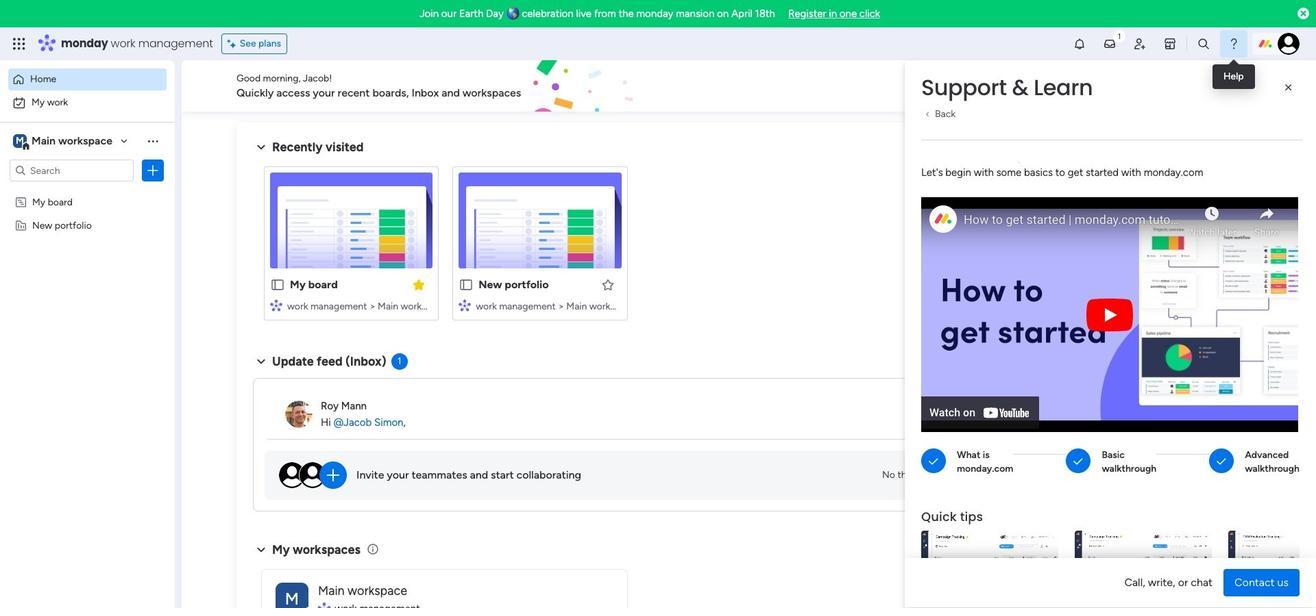 Task type: vqa. For each thing, say whether or not it's contained in the screenshot.
Notifications image at the top right of the page
yes



Task type: describe. For each thing, give the bounding box(es) containing it.
public board image for remove from favorites "icon" on the top of page
[[270, 278, 285, 293]]

Search in workspace field
[[29, 163, 115, 179]]

jacob simon image
[[1278, 33, 1300, 55]]

invite members image
[[1134, 37, 1147, 51]]

1 horizontal spatial workspace image
[[276, 583, 309, 609]]

notifications image
[[1073, 37, 1087, 51]]

close my workspaces image
[[253, 542, 270, 559]]

select product image
[[12, 37, 26, 51]]

help center element
[[1049, 421, 1255, 476]]

close update feed (inbox) image
[[253, 354, 270, 370]]

remove from favorites image
[[412, 278, 426, 292]]

workspace options image
[[146, 134, 160, 148]]

public board image for the add to favorites icon
[[459, 278, 474, 293]]

quick search results list box
[[253, 156, 1016, 337]]

workspace selection element
[[13, 133, 115, 151]]

add to favorites image
[[601, 278, 615, 292]]



Task type: locate. For each thing, give the bounding box(es) containing it.
1 vertical spatial workspace image
[[276, 583, 309, 609]]

search everything image
[[1197, 37, 1211, 51]]

1 vertical spatial option
[[8, 92, 167, 114]]

update feed image
[[1103, 37, 1117, 51]]

option
[[8, 69, 167, 91], [8, 92, 167, 114], [0, 190, 175, 192]]

0 vertical spatial option
[[8, 69, 167, 91]]

0 horizontal spatial workspace image
[[13, 134, 27, 149]]

close recently visited image
[[253, 139, 270, 156]]

roy mann image
[[285, 401, 313, 429]]

0 vertical spatial workspace image
[[13, 134, 27, 149]]

1 element
[[391, 354, 408, 370]]

options image
[[146, 164, 160, 178]]

help image
[[1228, 37, 1241, 51]]

workspace image
[[13, 134, 27, 149], [276, 583, 309, 609]]

0 horizontal spatial public board image
[[270, 278, 285, 293]]

monday marketplace image
[[1164, 37, 1177, 51]]

templates image image
[[1062, 131, 1243, 226]]

2 vertical spatial option
[[0, 190, 175, 192]]

2 public board image from the left
[[459, 278, 474, 293]]

see plans image
[[227, 36, 240, 51]]

public board image
[[270, 278, 285, 293], [459, 278, 474, 293]]

1 public board image from the left
[[270, 278, 285, 293]]

list box
[[0, 188, 175, 422]]

1 image
[[1114, 28, 1126, 44]]

v2 user feedback image
[[1060, 78, 1071, 94]]

1 horizontal spatial public board image
[[459, 278, 474, 293]]



